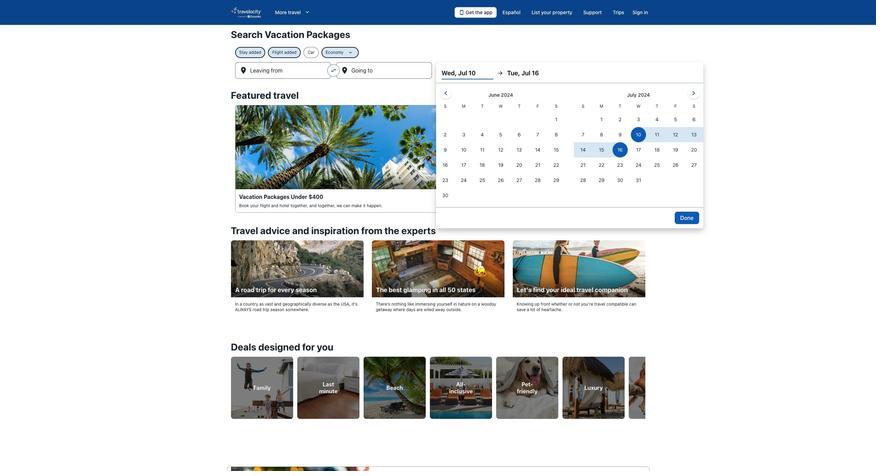 Task type: vqa. For each thing, say whether or not it's contained in the screenshot.
Previous image
yes



Task type: locate. For each thing, give the bounding box(es) containing it.
next image
[[641, 382, 650, 390]]

travel advice and inspiration from the experts region
[[227, 221, 650, 325]]

previous image
[[227, 382, 235, 390]]

main content
[[0, 25, 876, 471]]

travelocity logo image
[[231, 7, 261, 18]]

swap origin and destination values image
[[330, 67, 337, 74]]

next month image
[[690, 89, 698, 97]]



Task type: describe. For each thing, give the bounding box(es) containing it.
previous month image
[[442, 89, 450, 97]]

download the app button image
[[459, 10, 465, 15]]

featured travel region
[[227, 86, 650, 221]]



